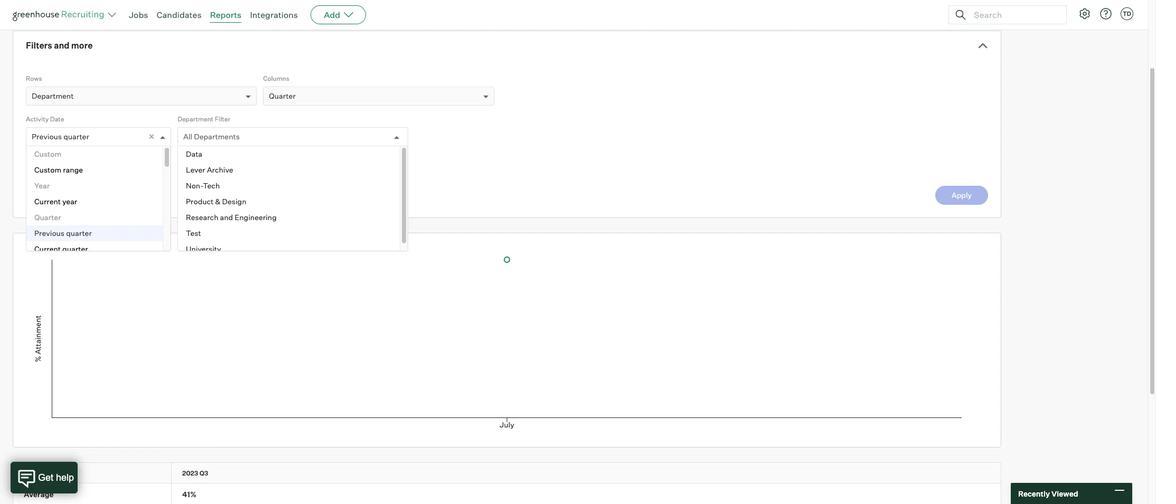 Task type: describe. For each thing, give the bounding box(es) containing it.
and for research
[[220, 213, 233, 222]]

product & design option
[[178, 194, 400, 210]]

lever archive
[[186, 165, 233, 174]]

data
[[47, 150, 63, 159]]

more
[[71, 40, 93, 51]]

integrations link
[[250, 10, 298, 20]]

time
[[13, 1, 42, 15]]

quarter option
[[269, 92, 296, 100]]

custom for custom
[[34, 150, 61, 159]]

jobs
[[129, 10, 148, 20]]

recently viewed
[[1019, 490, 1079, 499]]

activity date
[[26, 115, 64, 123]]

reports link
[[210, 10, 242, 20]]

quarter for topmost previous quarter option
[[63, 132, 89, 141]]

td button
[[1119, 5, 1136, 22]]

candidates
[[157, 10, 202, 20]]

average
[[24, 490, 54, 499]]

is
[[64, 150, 70, 159]]

row group containing average
[[13, 484, 1001, 505]]

41%
[[182, 490, 196, 499]]

current for current year
[[34, 197, 61, 206]]

td button
[[1121, 7, 1134, 20]]

recently
[[1019, 490, 1051, 499]]

data
[[186, 150, 202, 159]]

previous quarter for topmost previous quarter option
[[32, 132, 89, 141]]

td
[[1123, 10, 1132, 17]]

goals data is only available for the last 365 days
[[26, 150, 157, 170]]

2023 q3 column header
[[172, 464, 255, 484]]

tech
[[203, 181, 220, 190]]

previous quarter for the bottommost previous quarter option
[[34, 229, 92, 238]]

department for department
[[32, 92, 74, 100]]

data option
[[178, 146, 400, 162]]

current quarter
[[34, 245, 88, 254]]

download image
[[966, 0, 979, 11]]

in
[[44, 1, 55, 15]]

non-tech
[[186, 181, 220, 190]]

row for grid containing average
[[13, 464, 1001, 484]]

for
[[120, 150, 129, 159]]

time in stage goal attainment
[[13, 1, 185, 15]]

previous for the bottommost previous quarter option
[[34, 229, 65, 238]]

test option
[[178, 226, 400, 242]]

available
[[88, 150, 118, 159]]

date
[[50, 115, 64, 123]]

the
[[131, 150, 142, 159]]

custom range option
[[26, 162, 163, 178]]

department for department filter
[[178, 115, 214, 123]]

0 vertical spatial previous quarter option
[[32, 132, 89, 141]]

2023
[[182, 470, 198, 478]]

1 vertical spatial previous quarter option
[[26, 226, 163, 242]]

&
[[215, 197, 221, 206]]

current quarter option
[[26, 242, 163, 257]]

integrations
[[250, 10, 298, 20]]

reports
[[210, 10, 242, 20]]

research
[[186, 213, 219, 222]]

list box for all departments
[[178, 146, 408, 257]]

quarter for the bottommost previous quarter option
[[66, 229, 92, 238]]

days
[[41, 161, 58, 170]]

research and engineering option
[[178, 210, 400, 226]]

test
[[186, 229, 201, 238]]



Task type: vqa. For each thing, say whether or not it's contained in the screenshot.
'Templates' in the Email Templates Link
no



Task type: locate. For each thing, give the bounding box(es) containing it.
departments up average
[[24, 470, 65, 478]]

only
[[72, 150, 86, 159]]

quarter inside option
[[66, 229, 92, 238]]

year
[[34, 181, 50, 190]]

1 vertical spatial and
[[220, 213, 233, 222]]

1 horizontal spatial quarter
[[269, 92, 296, 100]]

0 vertical spatial departments
[[194, 132, 240, 141]]

and
[[54, 40, 69, 51], [220, 213, 233, 222]]

columns
[[263, 75, 290, 83]]

×
[[149, 130, 155, 142]]

and left more
[[54, 40, 69, 51]]

research and engineering
[[186, 213, 277, 222]]

0 horizontal spatial list box
[[26, 146, 171, 273]]

xychart image
[[26, 234, 989, 445]]

quarter
[[63, 132, 89, 141], [66, 229, 92, 238], [62, 245, 88, 254]]

current down year
[[34, 197, 61, 206]]

quarter for current quarter option
[[62, 245, 88, 254]]

custom down 'data'
[[34, 165, 61, 174]]

0 vertical spatial department
[[32, 92, 74, 100]]

0 horizontal spatial department
[[32, 92, 74, 100]]

current year option
[[26, 194, 163, 210]]

1 row from the top
[[13, 464, 1001, 484]]

attainment
[[121, 1, 185, 15]]

row
[[13, 464, 1001, 484], [13, 484, 1001, 505]]

non-
[[186, 181, 203, 190]]

list box
[[26, 146, 171, 273], [178, 146, 408, 257]]

departments down filter
[[194, 132, 240, 141]]

1 vertical spatial previous
[[34, 229, 65, 238]]

0 vertical spatial quarter
[[269, 92, 296, 100]]

previous quarter option
[[32, 132, 89, 141], [26, 226, 163, 242]]

custom up 'days'
[[34, 150, 61, 159]]

last
[[144, 150, 157, 159]]

1 vertical spatial department
[[178, 115, 214, 123]]

0 vertical spatial and
[[54, 40, 69, 51]]

q3
[[200, 470, 208, 478]]

design
[[222, 197, 247, 206]]

list box containing custom
[[26, 146, 171, 273]]

department filter
[[178, 115, 230, 123]]

university
[[186, 245, 221, 254]]

row containing departments
[[13, 464, 1001, 484]]

configure image
[[1079, 7, 1092, 20]]

1 custom from the top
[[34, 150, 61, 159]]

viewed
[[1052, 490, 1079, 499]]

1 horizontal spatial departments
[[194, 132, 240, 141]]

quarter
[[269, 92, 296, 100], [34, 213, 61, 222]]

1 horizontal spatial list box
[[178, 146, 408, 257]]

previous
[[32, 132, 62, 141], [34, 229, 65, 238]]

departments
[[194, 132, 240, 141], [24, 470, 65, 478]]

2023 q3
[[182, 470, 208, 478]]

custom inside 'custom range' option
[[34, 165, 61, 174]]

1 current from the top
[[34, 197, 61, 206]]

previous quarter inside previous quarter option
[[34, 229, 92, 238]]

0 horizontal spatial quarter
[[34, 213, 61, 222]]

quarter up current quarter option
[[66, 229, 92, 238]]

custom range
[[34, 165, 83, 174]]

current down current year
[[34, 245, 61, 254]]

filters
[[26, 40, 52, 51]]

filters and more
[[26, 40, 93, 51]]

departments inside column header
[[24, 470, 65, 478]]

0 horizontal spatial and
[[54, 40, 69, 51]]

lever
[[186, 165, 205, 174]]

2 row from the top
[[13, 484, 1001, 505]]

1 vertical spatial custom
[[34, 165, 61, 174]]

faq image
[[987, 0, 1000, 11]]

quarter down year
[[62, 245, 88, 254]]

and down design
[[220, 213, 233, 222]]

previous inside previous quarter option
[[34, 229, 65, 238]]

quarter inside option
[[62, 245, 88, 254]]

archive
[[207, 165, 233, 174]]

2 custom from the top
[[34, 165, 61, 174]]

2 list box from the left
[[178, 146, 408, 257]]

previous quarter up current quarter
[[34, 229, 92, 238]]

0 vertical spatial current
[[34, 197, 61, 206]]

previous quarter option down the current year option
[[26, 226, 163, 242]]

list box for previous quarter
[[26, 146, 171, 273]]

0 vertical spatial previous
[[32, 132, 62, 141]]

previous quarter down 'date'
[[32, 132, 89, 141]]

previous down activity date on the top left of the page
[[32, 132, 62, 141]]

0 vertical spatial previous quarter
[[32, 132, 89, 141]]

add button
[[311, 5, 366, 24]]

current
[[34, 197, 61, 206], [34, 245, 61, 254]]

department option
[[32, 92, 74, 100]]

custom for custom range
[[34, 165, 61, 174]]

row for 'row group' containing average
[[13, 484, 1001, 505]]

list box containing data
[[178, 146, 408, 257]]

all departments
[[183, 132, 240, 141]]

stage
[[57, 1, 90, 15]]

row group
[[13, 484, 1001, 505]]

0 vertical spatial custom
[[34, 150, 61, 159]]

Search text field
[[972, 7, 1057, 22]]

custom
[[34, 150, 61, 159], [34, 165, 61, 174]]

university option
[[178, 242, 400, 257]]

1 horizontal spatial and
[[220, 213, 233, 222]]

departments column header
[[13, 464, 181, 484]]

row containing average
[[13, 484, 1001, 505]]

current for current quarter
[[34, 245, 61, 254]]

quarter down 'columns'
[[269, 92, 296, 100]]

1 vertical spatial departments
[[24, 470, 65, 478]]

engineering
[[235, 213, 277, 222]]

goals
[[26, 150, 46, 159]]

range
[[63, 165, 83, 174]]

non-tech option
[[178, 178, 400, 194]]

all
[[183, 132, 192, 141]]

previous for topmost previous quarter option
[[32, 132, 62, 141]]

0 vertical spatial row
[[13, 464, 1001, 484]]

1 vertical spatial previous quarter
[[34, 229, 92, 238]]

previous quarter option down 'date'
[[32, 132, 89, 141]]

greenhouse recruiting image
[[13, 8, 108, 21]]

current year
[[34, 197, 77, 206]]

grid containing average
[[13, 464, 1001, 505]]

year
[[62, 197, 77, 206]]

None field
[[26, 128, 37, 146], [183, 128, 186, 146], [26, 128, 37, 146], [183, 128, 186, 146]]

rows
[[26, 75, 42, 83]]

0 vertical spatial quarter
[[63, 132, 89, 141]]

department up 'date'
[[32, 92, 74, 100]]

previous up current quarter
[[34, 229, 65, 238]]

product
[[186, 197, 214, 206]]

add
[[324, 10, 340, 20]]

and inside 'option'
[[220, 213, 233, 222]]

department up all in the left top of the page
[[178, 115, 214, 123]]

0 horizontal spatial departments
[[24, 470, 65, 478]]

jobs link
[[129, 10, 148, 20]]

1 vertical spatial row
[[13, 484, 1001, 505]]

goal
[[93, 1, 119, 15]]

quarter up only
[[63, 132, 89, 141]]

1 horizontal spatial department
[[178, 115, 214, 123]]

product & design
[[186, 197, 247, 206]]

2 current from the top
[[34, 245, 61, 254]]

department
[[32, 92, 74, 100], [178, 115, 214, 123]]

activity
[[26, 115, 49, 123]]

1 vertical spatial quarter
[[66, 229, 92, 238]]

quarter down current year
[[34, 213, 61, 222]]

2 vertical spatial quarter
[[62, 245, 88, 254]]

and for filters
[[54, 40, 69, 51]]

filter
[[215, 115, 230, 123]]

lever archive option
[[178, 162, 400, 178]]

1 list box from the left
[[26, 146, 171, 273]]

1 vertical spatial current
[[34, 245, 61, 254]]

grid
[[13, 464, 1001, 505]]

previous quarter
[[32, 132, 89, 141], [34, 229, 92, 238]]

1 vertical spatial quarter
[[34, 213, 61, 222]]

365
[[26, 161, 39, 170]]

candidates link
[[157, 10, 202, 20]]



